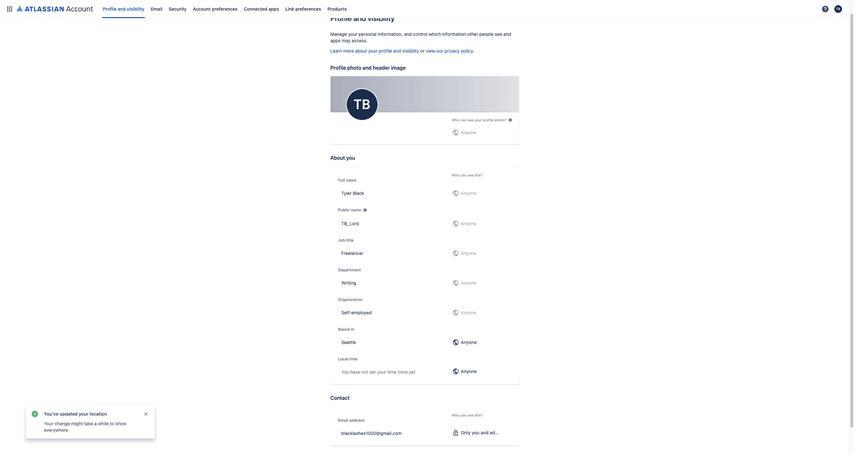 Task type: describe. For each thing, give the bounding box(es) containing it.
account
[[193, 6, 211, 11]]

security link
[[167, 4, 189, 14]]

connected
[[244, 6, 268, 11]]

2 vertical spatial visibility
[[402, 48, 419, 54]]

about
[[331, 155, 345, 161]]

you for about
[[347, 155, 355, 161]]

3 who from the top
[[452, 413, 460, 418]]

information
[[443, 31, 466, 37]]

1 horizontal spatial time
[[388, 370, 397, 375]]

2 who from the top
[[452, 173, 460, 177]]

local
[[338, 357, 348, 362]]

1 vertical spatial profile
[[331, 14, 352, 23]]

dismiss image
[[143, 412, 149, 417]]

2 can from the top
[[461, 173, 467, 177]]

you've
[[44, 412, 58, 417]]

writing
[[342, 280, 356, 286]]

profile and visibility link
[[101, 4, 146, 14]]

who can see your profile photo?
[[452, 118, 507, 122]]

your left photo?
[[475, 118, 482, 122]]

1 who from the top
[[452, 118, 460, 122]]

anyone button
[[449, 336, 514, 349]]

connected apps link
[[242, 4, 281, 14]]

job
[[338, 238, 345, 243]]

3 can from the top
[[461, 413, 467, 418]]

information,
[[378, 31, 403, 37]]

other
[[467, 31, 479, 37]]

view our privacy policy link
[[426, 48, 473, 54]]

1 who can see this? from the top
[[452, 173, 483, 177]]

contact
[[331, 395, 350, 401]]

only you and admins button
[[449, 427, 514, 440]]

seattle
[[342, 340, 356, 345]]

only
[[461, 430, 471, 436]]

self-
[[342, 310, 352, 316]]

job title
[[338, 238, 354, 243]]

show
[[115, 421, 126, 427]]

5 anyone from the top
[[461, 280, 477, 286]]

2 vertical spatial profile
[[331, 65, 346, 71]]

email link
[[149, 4, 164, 14]]

everywhere
[[44, 428, 68, 433]]

anyone inside dropdown button
[[461, 340, 477, 345]]

profile for photo?
[[483, 118, 494, 122]]

not
[[362, 370, 368, 375]]

title
[[346, 238, 354, 243]]

account preferences
[[193, 6, 238, 11]]

public name
[[338, 208, 362, 213]]

public
[[338, 208, 350, 213]]

zone
[[398, 370, 408, 375]]

image
[[391, 65, 406, 71]]

anyone inside popup button
[[461, 369, 477, 374]]

and inside manage profile menu 'element'
[[118, 6, 126, 11]]

connected apps
[[244, 6, 279, 11]]

location
[[90, 412, 107, 417]]

in
[[351, 327, 355, 332]]

switch to... image
[[6, 5, 14, 13]]

privacy
[[445, 48, 460, 54]]

anyone button
[[449, 365, 514, 378]]

learn
[[331, 48, 342, 54]]

products link
[[326, 4, 349, 14]]

change
[[55, 421, 70, 427]]

might
[[71, 421, 83, 427]]

blacklashes1000@gmail.com
[[342, 431, 402, 436]]

based
[[338, 327, 350, 332]]

employed
[[352, 310, 372, 316]]

2 who can see this? from the top
[[452, 413, 483, 418]]

preferences for link preferences
[[296, 6, 321, 11]]

1 horizontal spatial profile and visibility
[[331, 14, 395, 23]]

1 can from the top
[[461, 118, 467, 122]]

our
[[437, 48, 444, 54]]

people
[[480, 31, 494, 37]]

visibility inside manage profile menu 'element'
[[127, 6, 144, 11]]

a
[[94, 421, 97, 427]]

1 anyone from the top
[[461, 130, 477, 135]]

to
[[110, 421, 114, 427]]

about
[[355, 48, 367, 54]]

organization
[[338, 298, 363, 302]]

policy
[[461, 48, 473, 54]]

link preferences
[[286, 6, 321, 11]]

you
[[342, 370, 349, 375]]

may
[[342, 38, 351, 43]]

email for email
[[151, 6, 162, 11]]

manage profile menu element
[[4, 0, 820, 18]]



Task type: locate. For each thing, give the bounding box(es) containing it.
visibility up "information,"
[[368, 14, 395, 23]]

tb_lord
[[342, 221, 359, 226]]

0 vertical spatial name
[[346, 178, 357, 183]]

1 vertical spatial you
[[472, 430, 480, 436]]

self-employed
[[342, 310, 372, 316]]

0 vertical spatial email
[[151, 6, 162, 11]]

local time
[[338, 357, 358, 362]]

link preferences link
[[284, 4, 323, 14]]

you right about
[[347, 155, 355, 161]]

0 vertical spatial who can see this?
[[452, 173, 483, 177]]

help image
[[822, 5, 830, 13]]

2 horizontal spatial visibility
[[402, 48, 419, 54]]

about you
[[331, 155, 355, 161]]

profile and visibility inside manage profile menu 'element'
[[103, 6, 144, 11]]

manage your personal information, and control which information other people see and apps may access.
[[331, 31, 512, 43]]

0 vertical spatial can
[[461, 118, 467, 122]]

2 anyone from the top
[[461, 191, 477, 196]]

only you and admins
[[461, 430, 506, 436]]

preferences
[[212, 6, 238, 11], [296, 6, 321, 11]]

manage
[[331, 31, 347, 37]]

your right set
[[377, 370, 387, 375]]

you right only
[[472, 430, 480, 436]]

7 anyone from the top
[[461, 340, 477, 345]]

1 vertical spatial who
[[452, 173, 460, 177]]

profile left photo?
[[483, 118, 494, 122]]

apps left link
[[269, 6, 279, 11]]

view
[[426, 48, 436, 54]]

1 preferences from the left
[[212, 6, 238, 11]]

apps down manage
[[331, 38, 341, 43]]

personal
[[359, 31, 377, 37]]

1 horizontal spatial profile
[[483, 118, 494, 122]]

0 horizontal spatial time
[[349, 357, 358, 362]]

address
[[350, 418, 365, 423]]

while
[[98, 421, 109, 427]]

profile inside profile and visibility link
[[103, 6, 117, 11]]

1 vertical spatial name
[[351, 208, 362, 213]]

can
[[461, 118, 467, 122], [461, 173, 467, 177], [461, 413, 467, 418]]

account preferences link
[[191, 4, 240, 14]]

1 vertical spatial visibility
[[368, 14, 395, 23]]

security
[[169, 6, 187, 11]]

control
[[413, 31, 428, 37]]

email left security
[[151, 6, 162, 11]]

apps inside manage your personal information, and control which information other people see and apps may access.
[[331, 38, 341, 43]]

account image
[[835, 5, 843, 13]]

profile for and
[[379, 48, 392, 54]]

email left address
[[338, 418, 349, 423]]

apps inside manage profile menu 'element'
[[269, 6, 279, 11]]

name right the public
[[351, 208, 362, 213]]

0 horizontal spatial profile
[[379, 48, 392, 54]]

0 horizontal spatial visibility
[[127, 6, 144, 11]]

profile photo and header image
[[331, 65, 406, 71]]

2 preferences from the left
[[296, 6, 321, 11]]

department
[[338, 268, 361, 273]]

you inside popup button
[[472, 430, 480, 436]]

preferences for account preferences
[[212, 6, 238, 11]]

time left zone
[[388, 370, 397, 375]]

2 vertical spatial can
[[461, 413, 467, 418]]

0 horizontal spatial email
[[151, 6, 162, 11]]

your up may
[[348, 31, 358, 37]]

tyler
[[342, 191, 352, 196]]

photo
[[347, 65, 362, 71]]

products
[[328, 6, 347, 11]]

6 anyone from the top
[[461, 310, 477, 316]]

apps
[[269, 6, 279, 11], [331, 38, 341, 43]]

1 horizontal spatial preferences
[[296, 6, 321, 11]]

0 vertical spatial who
[[452, 118, 460, 122]]

link
[[286, 6, 294, 11]]

3 anyone from the top
[[461, 221, 477, 226]]

0 horizontal spatial apps
[[269, 6, 279, 11]]

email inside email link
[[151, 6, 162, 11]]

more
[[344, 48, 354, 54]]

1 vertical spatial email
[[338, 418, 349, 423]]

1 horizontal spatial email
[[338, 418, 349, 423]]

full
[[338, 178, 345, 183]]

yet
[[409, 370, 416, 375]]

tyler black
[[342, 191, 364, 196]]

header
[[373, 65, 390, 71]]

name for public name
[[351, 208, 362, 213]]

admins
[[490, 430, 506, 436]]

1 horizontal spatial you
[[472, 430, 480, 436]]

or
[[421, 48, 425, 54]]

1 vertical spatial profile
[[483, 118, 494, 122]]

your up take
[[79, 412, 89, 417]]

8 anyone from the top
[[461, 369, 477, 374]]

0 vertical spatial profile
[[379, 48, 392, 54]]

0 vertical spatial time
[[349, 357, 358, 362]]

0 horizontal spatial preferences
[[212, 6, 238, 11]]

time right local
[[349, 357, 358, 362]]

who
[[452, 118, 460, 122], [452, 173, 460, 177], [452, 413, 460, 418]]

1 vertical spatial apps
[[331, 38, 341, 43]]

email address
[[338, 418, 365, 423]]

see
[[495, 31, 503, 37], [468, 118, 474, 122], [468, 173, 474, 177], [468, 413, 474, 418]]

0 horizontal spatial you
[[347, 155, 355, 161]]

profile up 'header' at the left top of the page
[[379, 48, 392, 54]]

0 vertical spatial profile
[[103, 6, 117, 11]]

you for only
[[472, 430, 480, 436]]

profile
[[379, 48, 392, 54], [483, 118, 494, 122]]

your inside manage your personal information, and control which information other people see and apps may access.
[[348, 31, 358, 37]]

take
[[84, 421, 93, 427]]

your
[[348, 31, 358, 37], [369, 48, 378, 54], [475, 118, 482, 122], [377, 370, 387, 375], [79, 412, 89, 417]]

access.
[[352, 38, 368, 43]]

banner
[[0, 0, 850, 18]]

learn more about your profile and visibility or view our privacy policy .
[[331, 48, 475, 54]]

1 horizontal spatial visibility
[[368, 14, 395, 23]]

your right about
[[369, 48, 378, 54]]

visibility left or
[[402, 48, 419, 54]]

freelancer
[[342, 251, 364, 256]]

full name
[[338, 178, 357, 183]]

0 vertical spatial visibility
[[127, 6, 144, 11]]

set
[[370, 370, 376, 375]]

updated
[[60, 412, 78, 417]]

1 vertical spatial who can see this?
[[452, 413, 483, 418]]

1 vertical spatial profile and visibility
[[331, 14, 395, 23]]

2 vertical spatial who
[[452, 413, 460, 418]]

4 anyone from the top
[[461, 251, 477, 256]]

you've updated your location
[[44, 412, 107, 417]]

photo?
[[495, 118, 507, 122]]

preferences right link
[[296, 6, 321, 11]]

your change might take a while to show everywhere
[[44, 421, 126, 433]]

name for full name
[[346, 178, 357, 183]]

0 horizontal spatial profile and visibility
[[103, 6, 144, 11]]

email for email address
[[338, 418, 349, 423]]

black
[[353, 191, 364, 196]]

you have not set your time zone yet
[[342, 370, 416, 375]]

see inside manage your personal information, and control which information other people see and apps may access.
[[495, 31, 503, 37]]

this?
[[475, 173, 483, 177], [475, 413, 483, 418]]

learn more about your profile and visibility link
[[331, 48, 419, 54]]

your
[[44, 421, 53, 427]]

.
[[473, 48, 475, 54]]

1 vertical spatial can
[[461, 173, 467, 177]]

name right full
[[346, 178, 357, 183]]

have
[[351, 370, 360, 375]]

1 vertical spatial this?
[[475, 413, 483, 418]]

1 this? from the top
[[475, 173, 483, 177]]

2 this? from the top
[[475, 413, 483, 418]]

time
[[349, 357, 358, 362], [388, 370, 397, 375]]

based in
[[338, 327, 355, 332]]

and
[[118, 6, 126, 11], [354, 14, 366, 23], [404, 31, 412, 37], [504, 31, 512, 37], [393, 48, 401, 54], [363, 65, 372, 71], [481, 430, 489, 436]]

banner containing profile and visibility
[[0, 0, 850, 18]]

and inside popup button
[[481, 430, 489, 436]]

0 vertical spatial you
[[347, 155, 355, 161]]

1 horizontal spatial apps
[[331, 38, 341, 43]]

you
[[347, 155, 355, 161], [472, 430, 480, 436]]

0 vertical spatial apps
[[269, 6, 279, 11]]

anyone
[[461, 130, 477, 135], [461, 191, 477, 196], [461, 221, 477, 226], [461, 251, 477, 256], [461, 280, 477, 286], [461, 310, 477, 316], [461, 340, 477, 345], [461, 369, 477, 374]]

1 vertical spatial time
[[388, 370, 397, 375]]

preferences right account
[[212, 6, 238, 11]]

0 vertical spatial this?
[[475, 173, 483, 177]]

0 vertical spatial profile and visibility
[[103, 6, 144, 11]]

visibility left email link
[[127, 6, 144, 11]]

email
[[151, 6, 162, 11], [338, 418, 349, 423]]



Task type: vqa. For each thing, say whether or not it's contained in the screenshot.
"Products"
yes



